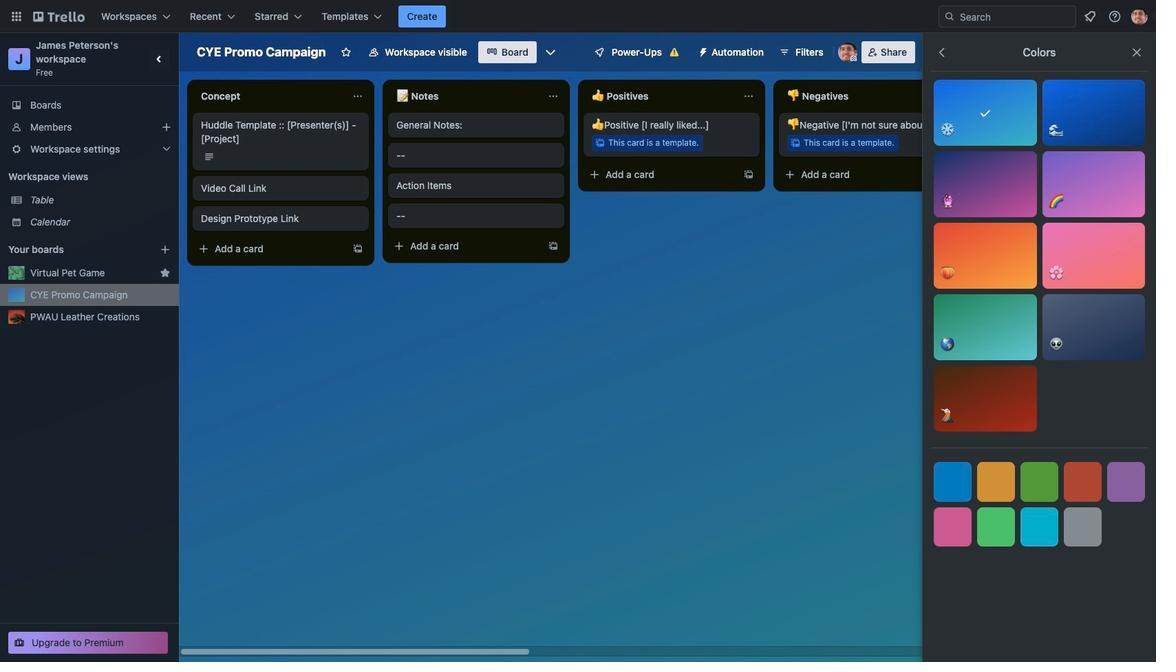Task type: describe. For each thing, give the bounding box(es) containing it.
2 horizontal spatial create from template… image
[[743, 169, 754, 180]]

1 horizontal spatial create from template… image
[[548, 241, 559, 252]]

sm image
[[692, 41, 712, 61]]

this member is an admin of this board. image
[[851, 56, 857, 62]]

Board name text field
[[190, 41, 333, 63]]

add board image
[[160, 244, 171, 255]]

customize views image
[[544, 45, 557, 59]]

starred icon image
[[160, 268, 171, 279]]

search image
[[944, 11, 955, 22]]

0 horizontal spatial create from template… image
[[352, 244, 363, 255]]

workspace navigation collapse icon image
[[150, 50, 169, 69]]



Task type: vqa. For each thing, say whether or not it's contained in the screenshot.
sm IMAGE
yes



Task type: locate. For each thing, give the bounding box(es) containing it.
james peterson (jamespeterson93) image
[[838, 43, 857, 62]]

back to home image
[[33, 6, 85, 28]]

create from template… image
[[743, 169, 754, 180], [548, 241, 559, 252], [352, 244, 363, 255]]

open information menu image
[[1108, 10, 1122, 23]]

0 notifications image
[[1082, 8, 1098, 25]]

your boards with 3 items element
[[8, 242, 139, 258]]

None text field
[[584, 85, 738, 107]]

None text field
[[193, 85, 347, 107], [388, 85, 542, 107], [779, 85, 933, 107], [193, 85, 347, 107], [388, 85, 542, 107], [779, 85, 933, 107]]

star or unstar board image
[[341, 47, 352, 58]]

Search field
[[955, 7, 1076, 26]]

primary element
[[0, 0, 1156, 33]]

james peterson (jamespeterson93) image
[[1132, 8, 1148, 25]]



